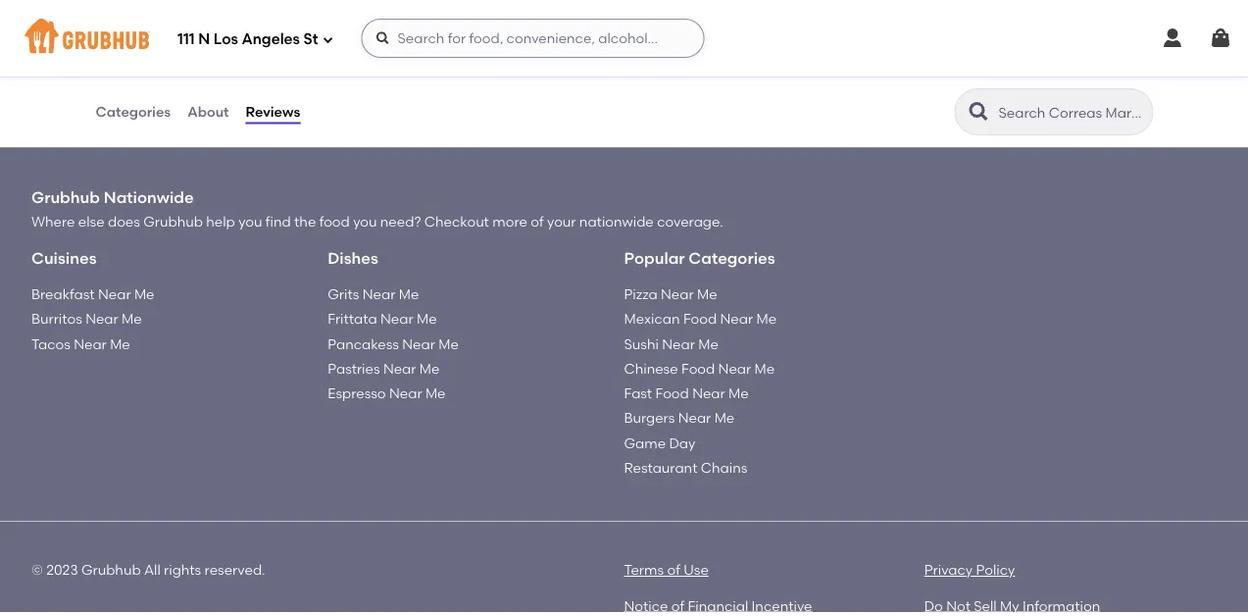 Task type: locate. For each thing, give the bounding box(es) containing it.
of right bank
[[403, 19, 416, 36]]

grubhub up where
[[31, 187, 100, 206]]

me
[[134, 286, 155, 302], [399, 286, 419, 302], [698, 286, 718, 302], [122, 311, 142, 327], [417, 311, 437, 327], [757, 311, 777, 327], [110, 335, 130, 352], [439, 335, 459, 352], [699, 335, 719, 352], [420, 360, 440, 377], [755, 360, 775, 377], [426, 385, 446, 402], [729, 385, 749, 402], [715, 410, 735, 426]]

0 horizontal spatial categories
[[96, 103, 171, 120]]

of left your
[[531, 213, 544, 230]]

los
[[214, 31, 238, 48]]

1 vertical spatial categories
[[689, 249, 776, 268]]

categories down coverage.
[[689, 249, 776, 268]]

0 vertical spatial categories
[[96, 103, 171, 120]]

food up fast food near me link
[[682, 360, 715, 377]]

near
[[98, 286, 131, 302], [363, 286, 396, 302], [661, 286, 694, 302], [85, 311, 118, 327], [381, 311, 414, 327], [721, 311, 754, 327], [74, 335, 107, 352], [403, 335, 436, 352], [662, 335, 695, 352], [384, 360, 416, 377], [719, 360, 752, 377], [389, 385, 422, 402], [693, 385, 726, 402], [679, 410, 712, 426]]

you right food
[[353, 213, 377, 230]]

1 vertical spatial of
[[531, 213, 544, 230]]

grubhub left all
[[81, 562, 141, 578]]

of left use
[[668, 562, 681, 578]]

burgers
[[624, 410, 675, 426]]

2 vertical spatial grubhub
[[81, 562, 141, 578]]

food up sushi near me link
[[684, 311, 717, 327]]

svg image
[[1210, 26, 1233, 50], [375, 30, 391, 46], [322, 34, 334, 46]]

espresso
[[328, 385, 386, 402]]

svg image right 'st'
[[322, 34, 334, 46]]

reserved.
[[205, 562, 265, 578]]

0 horizontal spatial of
[[403, 19, 416, 36]]

restaurant
[[624, 459, 698, 476]]

bank
[[366, 19, 400, 36]]

checkout
[[425, 213, 489, 230]]

0 horizontal spatial you
[[239, 213, 262, 230]]

grubhub
[[31, 187, 100, 206], [143, 213, 203, 230], [81, 562, 141, 578]]

popular categories
[[624, 249, 776, 268]]

1 horizontal spatial of
[[531, 213, 544, 230]]

you
[[239, 213, 262, 230], [353, 213, 377, 230]]

bank of america link
[[366, 19, 477, 36]]

all
[[144, 562, 161, 578]]

grits near me frittata near me pancakess near me pastries near me espresso near me
[[328, 286, 459, 402]]

1 horizontal spatial you
[[353, 213, 377, 230]]

dishes
[[328, 249, 379, 268]]

you left find
[[239, 213, 262, 230]]

Search Correas Mariscos & Cocina  search field
[[997, 103, 1147, 122]]

tacos
[[31, 335, 70, 352]]

2 vertical spatial of
[[668, 562, 681, 578]]

rights
[[164, 562, 201, 578]]

st
[[304, 31, 318, 48]]

1 vertical spatial food
[[682, 360, 715, 377]]

main navigation navigation
[[0, 0, 1249, 77]]

reviews button
[[245, 77, 301, 147]]

1 horizontal spatial svg image
[[375, 30, 391, 46]]

help
[[206, 213, 235, 230]]

categories
[[96, 103, 171, 120], [689, 249, 776, 268]]

svg image right svg image
[[1210, 26, 1233, 50]]

tacos near me link
[[31, 335, 130, 352]]

food
[[684, 311, 717, 327], [682, 360, 715, 377], [656, 385, 690, 402]]

sushi near me link
[[624, 335, 719, 352]]

Search for food, convenience, alcohol... search field
[[362, 19, 705, 58]]

0 vertical spatial of
[[403, 19, 416, 36]]

1 you from the left
[[239, 213, 262, 230]]

of
[[403, 19, 416, 36], [531, 213, 544, 230], [668, 562, 681, 578]]

search icon image
[[968, 100, 991, 124]]

your
[[547, 213, 576, 230]]

burgers near me link
[[624, 410, 735, 426]]

of inside grubhub nationwide where else does grubhub help you find the food you need? checkout more of your nationwide coverage.
[[531, 213, 544, 230]]

fast
[[624, 385, 653, 402]]

breakfast near me link
[[31, 286, 155, 302]]

breakfast
[[31, 286, 95, 302]]

n
[[198, 31, 210, 48]]

espresso near me link
[[328, 385, 446, 402]]

pizza
[[624, 286, 658, 302]]

coverage.
[[657, 213, 724, 230]]

1 horizontal spatial categories
[[689, 249, 776, 268]]

food up burgers near me link
[[656, 385, 690, 402]]

grubhub down nationwide
[[143, 213, 203, 230]]

grits
[[328, 286, 359, 302]]

breakfast near me burritos near me tacos near me
[[31, 286, 155, 352]]

2 horizontal spatial of
[[668, 562, 681, 578]]

frittata
[[328, 311, 377, 327]]

policy
[[977, 562, 1016, 578]]

0 horizontal spatial svg image
[[322, 34, 334, 46]]

categories left 'about'
[[96, 103, 171, 120]]

chains
[[701, 459, 748, 476]]

0 vertical spatial grubhub
[[31, 187, 100, 206]]

svg image left america
[[375, 30, 391, 46]]

about button
[[187, 77, 230, 147]]



Task type: describe. For each thing, give the bounding box(es) containing it.
food
[[319, 213, 350, 230]]

terms
[[624, 562, 664, 578]]

categories button
[[95, 77, 172, 147]]

fast food near me link
[[624, 385, 749, 402]]

grits near me link
[[328, 286, 419, 302]]

of for bank
[[403, 19, 416, 36]]

grubhub nationwide where else does grubhub help you find the food you need? checkout more of your nationwide coverage.
[[31, 187, 724, 230]]

categories inside button
[[96, 103, 171, 120]]

need?
[[380, 213, 421, 230]]

america
[[420, 19, 477, 36]]

about
[[188, 103, 229, 120]]

terms of use link
[[624, 562, 709, 578]]

nationwide
[[104, 187, 194, 206]]

the
[[294, 213, 316, 230]]

popular
[[624, 249, 685, 268]]

© 2023 grubhub all rights reserved.
[[31, 562, 265, 578]]

chinese food near me link
[[624, 360, 775, 377]]

©
[[31, 562, 43, 578]]

find
[[266, 213, 291, 230]]

of for terms
[[668, 562, 681, 578]]

else
[[78, 213, 105, 230]]

chinese
[[624, 360, 679, 377]]

111
[[178, 31, 195, 48]]

angeles
[[242, 31, 300, 48]]

where
[[31, 213, 75, 230]]

2023
[[46, 562, 78, 578]]

111 n los angeles st
[[178, 31, 318, 48]]

use
[[684, 562, 709, 578]]

pancakess near me link
[[328, 335, 459, 352]]

game
[[624, 435, 666, 451]]

day
[[670, 435, 696, 451]]

cuisines
[[31, 249, 97, 268]]

pizza near me link
[[624, 286, 718, 302]]

svg image
[[1162, 26, 1185, 50]]

game day link
[[624, 435, 696, 451]]

more
[[493, 213, 528, 230]]

pancakess
[[328, 335, 399, 352]]

pizza near me mexican food near me sushi near me chinese food near me fast food near me burgers near me game day restaurant chains
[[624, 286, 777, 476]]

restaurant chains link
[[624, 459, 748, 476]]

2 horizontal spatial svg image
[[1210, 26, 1233, 50]]

terms of use
[[624, 562, 709, 578]]

1 vertical spatial grubhub
[[143, 213, 203, 230]]

does
[[108, 213, 140, 230]]

reviews
[[246, 103, 300, 120]]

2 vertical spatial food
[[656, 385, 690, 402]]

burritos
[[31, 311, 82, 327]]

frittata near me link
[[328, 311, 437, 327]]

0 vertical spatial food
[[684, 311, 717, 327]]

burritos near me link
[[31, 311, 142, 327]]

sushi
[[624, 335, 659, 352]]

privacy
[[925, 562, 973, 578]]

2 you from the left
[[353, 213, 377, 230]]

nationwide
[[580, 213, 654, 230]]

privacy policy link
[[925, 562, 1016, 578]]

mexican
[[624, 311, 680, 327]]

privacy policy
[[925, 562, 1016, 578]]

bank of america
[[366, 19, 477, 36]]

pastries
[[328, 360, 380, 377]]

pastries near me link
[[328, 360, 440, 377]]

mexican food near me link
[[624, 311, 777, 327]]



Task type: vqa. For each thing, say whether or not it's contained in the screenshot.
the Dishes
yes



